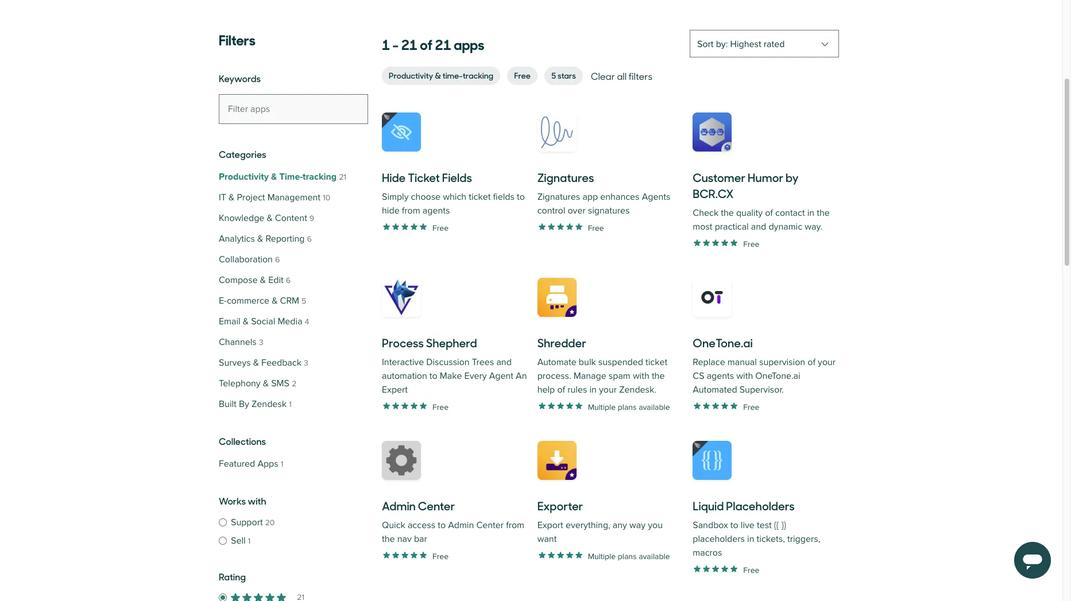 Task type: vqa. For each thing, say whether or not it's contained in the screenshot.


Task type: locate. For each thing, give the bounding box(es) containing it.
& for edit
[[260, 275, 266, 286]]

of right quality
[[765, 207, 773, 219]]

of inside customer humor by bcr.cx check the quality of contact in the most practical and dynamic way.
[[765, 207, 773, 219]]

zignatures up the 'app'
[[537, 169, 594, 186]]

suspended
[[598, 357, 643, 368]]

6 up edit
[[275, 255, 280, 265]]

content
[[275, 213, 307, 224]]

0 horizontal spatial agents
[[423, 205, 450, 217]]

None search field
[[219, 94, 368, 124]]

plans down zendesk.
[[618, 402, 637, 412]]

1 vertical spatial 3
[[304, 358, 308, 368]]

1 inside built by zendesk 1
[[289, 400, 292, 410]]

and down quality
[[751, 221, 766, 233]]

0 vertical spatial your
[[818, 357, 836, 368]]

with up support 20
[[248, 495, 266, 507]]

to right access
[[438, 520, 446, 531]]

21 inside productivity & time-tracking 21
[[339, 172, 346, 182]]

admin right access
[[448, 520, 474, 531]]

21 left hide
[[339, 172, 346, 182]]

2 horizontal spatial in
[[808, 207, 815, 219]]

rules
[[568, 384, 587, 396]]

zignatures up control
[[537, 191, 580, 203]]

free down make
[[433, 402, 449, 412]]

1 horizontal spatial star fill image
[[254, 593, 263, 601]]

21 left apps
[[435, 33, 451, 54]]

1 vertical spatial in
[[590, 384, 597, 396]]

of right supervision
[[808, 357, 816, 368]]

1 vertical spatial admin
[[448, 520, 474, 531]]

multiple plans available down zendesk.
[[588, 402, 670, 412]]

plans
[[618, 402, 637, 412], [618, 552, 637, 562]]

knowledge
[[219, 213, 264, 224]]

0 vertical spatial and
[[751, 221, 766, 233]]

agents up automated
[[707, 371, 734, 382]]

5 inside e-commerce & crm 5
[[302, 296, 306, 306]]

1 horizontal spatial from
[[506, 520, 524, 531]]

media
[[278, 316, 302, 327]]

0 vertical spatial center
[[418, 497, 455, 514]]

tracking down apps
[[463, 70, 494, 81]]

with inside shredder automate bulk suspended ticket process. manage spam with the help of rules in your zendesk.
[[633, 371, 650, 382]]

bar
[[414, 534, 427, 545]]

with down manual
[[737, 371, 753, 382]]

your inside shredder automate bulk suspended ticket process. manage spam with the help of rules in your zendesk.
[[599, 384, 617, 396]]

1 vertical spatial ticket
[[646, 357, 668, 368]]

and up agent
[[497, 357, 512, 368]]

2 star fill image from the left
[[254, 593, 263, 601]]

1 vertical spatial onetone.ai
[[756, 371, 801, 382]]

& for content
[[267, 213, 273, 224]]

free down supervisor.
[[743, 402, 760, 412]]

automate
[[537, 357, 577, 368]]

multiple plans available
[[588, 402, 670, 412], [588, 552, 670, 562]]

from inside admin center quick access to admin center from the nav bar
[[506, 520, 524, 531]]

free for process shepherd
[[433, 402, 449, 412]]

2 horizontal spatial 21
[[435, 33, 451, 54]]

to inside process shepherd interactive discussion trees and automation to make every agent an expert
[[430, 371, 438, 382]]

the up zendesk.
[[652, 371, 665, 382]]

in down live
[[747, 534, 755, 545]]

1 horizontal spatial and
[[751, 221, 766, 233]]

9
[[310, 214, 314, 223]]

knowledge & content 9
[[219, 213, 314, 224]]

featured
[[219, 458, 255, 470]]

1 vertical spatial 5
[[302, 296, 306, 306]]

of inside onetone.ai replace manual supervision of your cs agents with onetone.ai automated supervisor.
[[808, 357, 816, 368]]

free for zignatures
[[588, 223, 604, 233]]

1 vertical spatial tracking
[[303, 171, 337, 183]]

multiple plans available down way
[[588, 552, 670, 562]]

1 available from the top
[[639, 402, 670, 412]]

6 down 9 on the left of page
[[307, 234, 312, 244]]

center
[[418, 497, 455, 514], [476, 520, 504, 531]]

way
[[630, 520, 646, 531]]

6
[[307, 234, 312, 244], [275, 255, 280, 265], [286, 276, 291, 285]]

6 inside collaboration 6
[[275, 255, 280, 265]]

0 vertical spatial tracking
[[463, 70, 494, 81]]

0 horizontal spatial your
[[599, 384, 617, 396]]

e-commerce & crm 5
[[219, 295, 306, 307]]

to left live
[[731, 520, 739, 531]]

commerce
[[227, 295, 269, 307]]

tracking for time-
[[463, 70, 494, 81]]

4
[[305, 317, 309, 327]]

hide
[[382, 169, 406, 186]]

multiple plans available for exporter
[[588, 552, 670, 562]]

admin up quick
[[382, 497, 416, 514]]

1 horizontal spatial tracking
[[463, 70, 494, 81]]

3 right feedback
[[304, 358, 308, 368]]

of right "-"
[[420, 33, 433, 54]]

of
[[420, 33, 433, 54], [765, 207, 773, 219], [808, 357, 816, 368], [557, 384, 565, 396]]

of right help
[[557, 384, 565, 396]]

telephony & sms 2
[[219, 378, 296, 389]]

onetone.ai down supervision
[[756, 371, 801, 382]]

3 up surveys & feedback 3
[[259, 338, 263, 348]]

1 horizontal spatial your
[[818, 357, 836, 368]]

tracking for time-
[[303, 171, 337, 183]]

3 inside channels 3
[[259, 338, 263, 348]]

works with
[[219, 495, 266, 507]]

free down which
[[433, 223, 449, 233]]

from
[[402, 205, 420, 217], [506, 520, 524, 531]]

with
[[633, 371, 650, 382], [737, 371, 753, 382], [248, 495, 266, 507]]

0 horizontal spatial admin
[[382, 497, 416, 514]]

3
[[259, 338, 263, 348], [304, 358, 308, 368]]

productivity down "-"
[[389, 70, 433, 81]]

to inside hide ticket fields simply choose which ticket fields to hide from agents
[[517, 191, 525, 203]]

in down manage
[[590, 384, 597, 396]]

to inside liquid placeholders sandbox to live test {{ }} placeholders in tickets, triggers, macros
[[731, 520, 739, 531]]

with inside onetone.ai replace manual supervision of your cs agents with onetone.ai automated supervisor.
[[737, 371, 753, 382]]

0 vertical spatial multiple plans available
[[588, 402, 670, 412]]

2 vertical spatial 6
[[286, 276, 291, 285]]

2 horizontal spatial star fill image
[[277, 593, 286, 601]]

& for social
[[243, 316, 249, 327]]

2 available from the top
[[639, 552, 670, 562]]

1 vertical spatial zignatures
[[537, 191, 580, 203]]

in up way. at top right
[[808, 207, 815, 219]]

6 right edit
[[286, 276, 291, 285]]

to
[[517, 191, 525, 203], [430, 371, 438, 382], [438, 520, 446, 531], [731, 520, 739, 531]]

0 horizontal spatial 5
[[302, 296, 306, 306]]

21 for 1 - 21 of 21 apps
[[435, 33, 451, 54]]

0 vertical spatial available
[[639, 402, 670, 412]]

0 vertical spatial 6
[[307, 234, 312, 244]]

plans for exporter
[[618, 552, 637, 562]]

1 horizontal spatial productivity
[[389, 70, 433, 81]]

surveys
[[219, 357, 251, 369]]

available down 'you'
[[639, 552, 670, 562]]

1 horizontal spatial with
[[633, 371, 650, 382]]

5 left the stars
[[551, 70, 556, 81]]

2 vertical spatial in
[[747, 534, 755, 545]]

reporting
[[266, 233, 305, 245]]

2 zignatures from the top
[[537, 191, 580, 203]]

the
[[721, 207, 734, 219], [817, 207, 830, 219], [652, 371, 665, 382], [382, 534, 395, 545]]

support 20
[[231, 517, 275, 528]]

and inside process shepherd interactive discussion trees and automation to make every agent an expert
[[497, 357, 512, 368]]

with for shredder
[[633, 371, 650, 382]]

& for reporting
[[257, 233, 263, 245]]

from down choose
[[402, 205, 420, 217]]

your
[[818, 357, 836, 368], [599, 384, 617, 396]]

productivity for productivity & time-tracking 21
[[219, 171, 269, 183]]

0 horizontal spatial and
[[497, 357, 512, 368]]

test
[[757, 520, 772, 531]]

1 horizontal spatial agents
[[707, 371, 734, 382]]

productivity up project
[[219, 171, 269, 183]]

2 plans from the top
[[618, 552, 637, 562]]

fields
[[442, 169, 472, 186]]

0 vertical spatial plans
[[618, 402, 637, 412]]

clear all filters
[[591, 70, 653, 82]]

1 horizontal spatial 6
[[286, 276, 291, 285]]

free down tickets,
[[743, 566, 760, 575]]

1 - 21 of 21 apps
[[382, 33, 485, 54]]

free down access
[[433, 552, 449, 562]]

free for customer humor by bcr.cx
[[743, 239, 760, 249]]

2 multiple plans available from the top
[[588, 552, 670, 562]]

built
[[219, 399, 237, 410]]

1 vertical spatial from
[[506, 520, 524, 531]]

clear all filters button
[[590, 68, 654, 84]]

6 for compose & edit
[[286, 276, 291, 285]]

free for liquid placeholders
[[743, 566, 760, 575]]

simply
[[382, 191, 409, 203]]

1 right "zendesk"
[[289, 400, 292, 410]]

-
[[393, 33, 399, 54]]

0 horizontal spatial center
[[418, 497, 455, 514]]

plans down any
[[618, 552, 637, 562]]

0 vertical spatial ticket
[[469, 191, 491, 203]]

humor
[[748, 169, 784, 186]]

1 multiple from the top
[[588, 402, 616, 412]]

ticket
[[469, 191, 491, 203], [646, 357, 668, 368]]

1 horizontal spatial center
[[476, 520, 504, 531]]

plans for shredder
[[618, 402, 637, 412]]

1 multiple plans available from the top
[[588, 402, 670, 412]]

1 horizontal spatial 3
[[304, 358, 308, 368]]

ticket
[[408, 169, 440, 186]]

0 vertical spatial in
[[808, 207, 815, 219]]

0 horizontal spatial star fill image
[[242, 593, 252, 601]]

free for onetone.ai
[[743, 402, 760, 412]]

2 star fill image from the left
[[265, 593, 275, 601]]

0 vertical spatial admin
[[382, 497, 416, 514]]

& for time-
[[435, 70, 441, 81]]

5 right crm
[[302, 296, 306, 306]]

productivity & time-tracking
[[389, 70, 494, 81]]

1 plans from the top
[[618, 402, 637, 412]]

1 horizontal spatial in
[[747, 534, 755, 545]]

2 horizontal spatial 6
[[307, 234, 312, 244]]

1 vertical spatial productivity
[[219, 171, 269, 183]]

bulk
[[579, 357, 596, 368]]

available
[[639, 402, 670, 412], [639, 552, 670, 562]]

1 vertical spatial agents
[[707, 371, 734, 382]]

3 inside surveys & feedback 3
[[304, 358, 308, 368]]

3 star fill image from the left
[[277, 593, 286, 601]]

fields
[[493, 191, 515, 203]]

free down practical at the right of the page
[[743, 239, 760, 249]]

the inside shredder automate bulk suspended ticket process. manage spam with the help of rules in your zendesk.
[[652, 371, 665, 382]]

1 horizontal spatial onetone.ai
[[756, 371, 801, 382]]

1 horizontal spatial ticket
[[646, 357, 668, 368]]

1
[[382, 33, 390, 54], [289, 400, 292, 410], [281, 460, 283, 469], [248, 536, 251, 546]]

21 right "-"
[[401, 33, 418, 54]]

which
[[443, 191, 467, 203]]

to left make
[[430, 371, 438, 382]]

0 vertical spatial onetone.ai
[[693, 334, 753, 351]]

triggers,
[[788, 534, 820, 545]]

sandbox
[[693, 520, 728, 531]]

1 right 'sell'
[[248, 536, 251, 546]]

1 star fill image from the left
[[231, 593, 240, 601]]

6 inside the compose & edit 6
[[286, 276, 291, 285]]

liquid
[[693, 497, 724, 514]]

from left export
[[506, 520, 524, 531]]

free
[[514, 70, 531, 81], [433, 223, 449, 233], [588, 223, 604, 233], [743, 239, 760, 249], [433, 402, 449, 412], [743, 402, 760, 412], [433, 552, 449, 562], [743, 566, 760, 575]]

apps
[[258, 458, 278, 470]]

6 inside analytics & reporting 6
[[307, 234, 312, 244]]

in inside customer humor by bcr.cx check the quality of contact in the most practical and dynamic way.
[[808, 207, 815, 219]]

0 horizontal spatial ticket
[[469, 191, 491, 203]]

ticket up zendesk.
[[646, 357, 668, 368]]

available for shredder
[[639, 402, 670, 412]]

agents down choose
[[423, 205, 450, 217]]

1 vertical spatial multiple plans available
[[588, 552, 670, 562]]

the down quick
[[382, 534, 395, 545]]

0 horizontal spatial star fill image
[[231, 593, 240, 601]]

to right fields
[[517, 191, 525, 203]]

placeholders
[[693, 534, 745, 545]]

free for admin center
[[433, 552, 449, 562]]

1 vertical spatial multiple
[[588, 552, 616, 562]]

tracking up 10
[[303, 171, 337, 183]]

available down zendesk.
[[639, 402, 670, 412]]

nav
[[397, 534, 412, 545]]

access
[[408, 520, 435, 531]]

ticket left fields
[[469, 191, 491, 203]]

in for customer humor by bcr.cx
[[808, 207, 815, 219]]

1 inside sell 1
[[248, 536, 251, 546]]

time-
[[279, 171, 303, 183]]

with up zendesk.
[[633, 371, 650, 382]]

0 horizontal spatial productivity
[[219, 171, 269, 183]]

productivity & time-tracking 21
[[219, 171, 346, 183]]

0 vertical spatial from
[[402, 205, 420, 217]]

1 vertical spatial your
[[599, 384, 617, 396]]

2 horizontal spatial with
[[737, 371, 753, 382]]

1 vertical spatial and
[[497, 357, 512, 368]]

2 multiple from the top
[[588, 552, 616, 562]]

1 right apps
[[281, 460, 283, 469]]

1 vertical spatial 6
[[275, 255, 280, 265]]

0 vertical spatial agents
[[423, 205, 450, 217]]

free down signatures
[[588, 223, 604, 233]]

star fill image
[[242, 593, 252, 601], [265, 593, 275, 601], [277, 593, 286, 601]]

0 horizontal spatial tracking
[[303, 171, 337, 183]]

0 horizontal spatial 3
[[259, 338, 263, 348]]

agents
[[423, 205, 450, 217], [707, 371, 734, 382]]

&
[[435, 70, 441, 81], [271, 171, 277, 183], [229, 192, 235, 203], [267, 213, 273, 224], [257, 233, 263, 245], [260, 275, 266, 286], [272, 295, 278, 307], [243, 316, 249, 327], [253, 357, 259, 369], [263, 378, 269, 389]]

1 vertical spatial plans
[[618, 552, 637, 562]]

filters
[[219, 29, 256, 49]]

0 vertical spatial multiple
[[588, 402, 616, 412]]

shredder
[[537, 334, 586, 351]]

0 vertical spatial 5
[[551, 70, 556, 81]]

0 vertical spatial 3
[[259, 338, 263, 348]]

0 horizontal spatial from
[[402, 205, 420, 217]]

0 vertical spatial productivity
[[389, 70, 433, 81]]

1 vertical spatial available
[[639, 552, 670, 562]]

collaboration
[[219, 254, 273, 265]]

multiple plans available for shredder
[[588, 402, 670, 412]]

onetone.ai up replace
[[693, 334, 753, 351]]

your down 'spam'
[[599, 384, 617, 396]]

0 horizontal spatial in
[[590, 384, 597, 396]]

every
[[464, 371, 487, 382]]

star fill image
[[231, 593, 240, 601], [254, 593, 263, 601]]

the up practical at the right of the page
[[721, 207, 734, 219]]

1 horizontal spatial 5
[[551, 70, 556, 81]]

multiple down everything,
[[588, 552, 616, 562]]

admin center quick access to admin center from the nav bar
[[382, 497, 524, 545]]

0 horizontal spatial 21
[[339, 172, 346, 182]]

1 star fill image from the left
[[242, 593, 252, 601]]

multiple down manage
[[588, 402, 616, 412]]

1 horizontal spatial star fill image
[[265, 593, 275, 601]]

21
[[401, 33, 418, 54], [435, 33, 451, 54], [339, 172, 346, 182]]

0 vertical spatial zignatures
[[537, 169, 594, 186]]

0 horizontal spatial 6
[[275, 255, 280, 265]]

of inside shredder automate bulk suspended ticket process. manage spam with the help of rules in your zendesk.
[[557, 384, 565, 396]]

your right supervision
[[818, 357, 836, 368]]

in inside liquid placeholders sandbox to live test {{ }} placeholders in tickets, triggers, macros
[[747, 534, 755, 545]]

analytics
[[219, 233, 255, 245]]



Task type: describe. For each thing, give the bounding box(es) containing it.
shepherd
[[426, 334, 477, 351]]

process.
[[537, 371, 571, 382]]

contact
[[775, 207, 805, 219]]

management
[[267, 192, 320, 203]]

hide
[[382, 205, 400, 217]]

built by zendesk 1
[[219, 399, 292, 410]]

exporter export everything, any way you want
[[537, 497, 663, 545]]

process
[[382, 334, 424, 351]]

in for liquid placeholders
[[747, 534, 755, 545]]

1 zignatures from the top
[[537, 169, 594, 186]]

onetone.ai replace manual supervision of your cs agents with onetone.ai automated supervisor.
[[693, 334, 836, 396]]

0 horizontal spatial onetone.ai
[[693, 334, 753, 351]]

email & social media 4
[[219, 316, 309, 327]]

& for project
[[229, 192, 235, 203]]

free left '5 stars'
[[514, 70, 531, 81]]

2
[[292, 379, 296, 389]]

available for exporter
[[639, 552, 670, 562]]

an
[[516, 371, 527, 382]]

the up way. at top right
[[817, 207, 830, 219]]

check
[[693, 207, 719, 219]]

sell
[[231, 535, 246, 547]]

agents inside hide ticket fields simply choose which ticket fields to hide from agents
[[423, 205, 450, 217]]

it & project management 10
[[219, 192, 330, 203]]

multiple for exporter
[[588, 552, 616, 562]]

filters
[[629, 70, 653, 82]]

1 inside featured apps 1
[[281, 460, 283, 469]]

1 horizontal spatial 21
[[401, 33, 418, 54]]

ticket inside hide ticket fields simply choose which ticket fields to hide from agents
[[469, 191, 491, 203]]

help
[[537, 384, 555, 396]]

compose & edit 6
[[219, 275, 291, 286]]

0 horizontal spatial with
[[248, 495, 266, 507]]

expert
[[382, 384, 408, 396]]

most
[[693, 221, 713, 233]]

email
[[219, 316, 240, 327]]

practical
[[715, 221, 749, 233]]

1 horizontal spatial admin
[[448, 520, 474, 531]]

5 stars
[[551, 70, 576, 81]]

and inside customer humor by bcr.cx check the quality of contact in the most practical and dynamic way.
[[751, 221, 766, 233]]

featured apps 1
[[219, 458, 283, 470]]

}}
[[781, 520, 786, 531]]

enhances
[[600, 191, 640, 203]]

agents inside onetone.ai replace manual supervision of your cs agents with onetone.ai automated supervisor.
[[707, 371, 734, 382]]

keywords
[[219, 72, 261, 84]]

rating
[[219, 570, 246, 583]]

stars
[[558, 70, 576, 81]]

categories
[[219, 148, 266, 160]]

1 vertical spatial center
[[476, 520, 504, 531]]

to inside admin center quick access to admin center from the nav bar
[[438, 520, 446, 531]]

20
[[265, 518, 275, 528]]

all
[[617, 70, 627, 82]]

clear
[[591, 70, 615, 82]]

discussion
[[426, 357, 470, 368]]

your inside onetone.ai replace manual supervision of your cs agents with onetone.ai automated supervisor.
[[818, 357, 836, 368]]

{{
[[774, 520, 779, 531]]

with for onetone.ai
[[737, 371, 753, 382]]

Filter apps search field
[[219, 94, 368, 124]]

edit
[[268, 275, 284, 286]]

& for time-
[[271, 171, 277, 183]]

customer
[[693, 169, 746, 186]]

manual
[[728, 357, 757, 368]]

over
[[568, 205, 586, 217]]

cs
[[693, 371, 705, 382]]

in inside shredder automate bulk suspended ticket process. manage spam with the help of rules in your zendesk.
[[590, 384, 597, 396]]

21 for productivity & time-tracking 21
[[339, 172, 346, 182]]

zendesk
[[252, 399, 287, 410]]

apps
[[454, 33, 485, 54]]

by
[[239, 399, 249, 410]]

supervision
[[759, 357, 805, 368]]

exporter
[[537, 497, 583, 514]]

live
[[741, 520, 755, 531]]

by
[[786, 169, 799, 186]]

shredder automate bulk suspended ticket process. manage spam with the help of rules in your zendesk.
[[537, 334, 668, 396]]

you
[[648, 520, 663, 531]]

analytics & reporting 6
[[219, 233, 312, 245]]

channels 3
[[219, 337, 263, 348]]

want
[[537, 534, 557, 545]]

zignatures zignatures app enhances agents control over signatures
[[537, 169, 671, 217]]

placeholders
[[726, 497, 795, 514]]

the inside admin center quick access to admin center from the nav bar
[[382, 534, 395, 545]]

channels
[[219, 337, 257, 348]]

supervisor.
[[740, 384, 784, 396]]

productivity for productivity & time-tracking
[[389, 70, 433, 81]]

time-
[[443, 70, 463, 81]]

signatures
[[588, 205, 630, 217]]

free for hide ticket fields
[[433, 223, 449, 233]]

agent
[[489, 371, 514, 382]]

process shepherd interactive discussion trees and automation to make every agent an expert
[[382, 334, 527, 396]]

customer humor by bcr.cx check the quality of contact in the most practical and dynamic way.
[[693, 169, 830, 233]]

it
[[219, 192, 226, 203]]

crm
[[280, 295, 299, 307]]

spam
[[609, 371, 631, 382]]

automation
[[382, 371, 427, 382]]

dynamic
[[769, 221, 803, 233]]

zendesk.
[[619, 384, 657, 396]]

& for feedback
[[253, 357, 259, 369]]

hide ticket fields simply choose which ticket fields to hide from agents
[[382, 169, 525, 217]]

bcr.cx
[[693, 185, 734, 202]]

1 left "-"
[[382, 33, 390, 54]]

social
[[251, 316, 275, 327]]

sell 1
[[231, 535, 251, 547]]

control
[[537, 205, 565, 217]]

6 for analytics & reporting
[[307, 234, 312, 244]]

multiple for shredder
[[588, 402, 616, 412]]

interactive
[[382, 357, 424, 368]]

from inside hide ticket fields simply choose which ticket fields to hide from agents
[[402, 205, 420, 217]]

agents
[[642, 191, 671, 203]]

10
[[323, 193, 330, 203]]

ticket inside shredder automate bulk suspended ticket process. manage spam with the help of rules in your zendesk.
[[646, 357, 668, 368]]

works
[[219, 495, 246, 507]]

& for sms
[[263, 378, 269, 389]]

quick
[[382, 520, 405, 531]]

compose
[[219, 275, 258, 286]]



